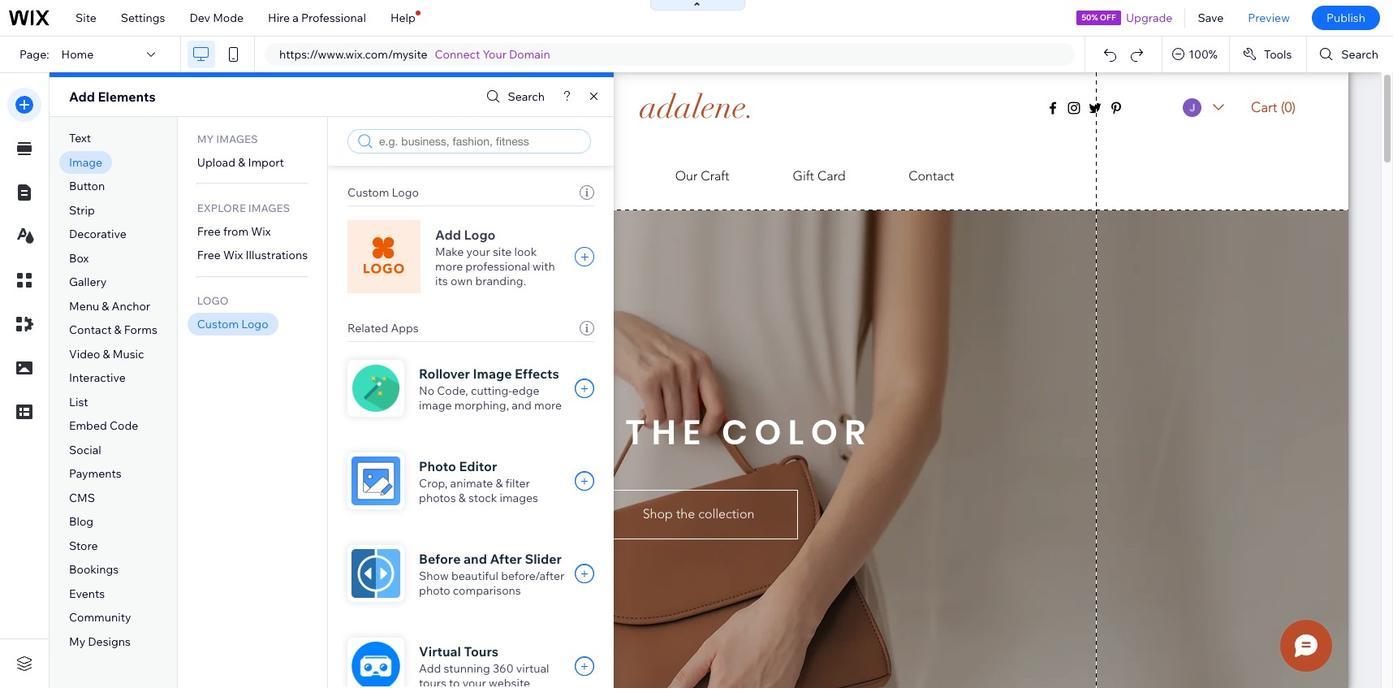 Task type: vqa. For each thing, say whether or not it's contained in the screenshot.
Change button
no



Task type: describe. For each thing, give the bounding box(es) containing it.
video
[[69, 347, 100, 361]]

branding.
[[476, 274, 526, 288]]

code
[[110, 419, 138, 433]]

& for menu
[[102, 299, 109, 313]]

images for explore images
[[248, 201, 290, 214]]

stunning
[[444, 661, 490, 676]]

own
[[451, 274, 473, 288]]

100% button
[[1163, 37, 1230, 72]]

0 vertical spatial search button
[[1308, 37, 1394, 72]]

embed code
[[69, 419, 138, 433]]

0 horizontal spatial custom logo
[[197, 317, 269, 332]]

show
[[419, 569, 449, 583]]

add elements
[[69, 89, 156, 105]]

strip
[[69, 203, 95, 217]]

add for add elements
[[69, 89, 95, 105]]

preview button
[[1237, 0, 1303, 36]]

tools button
[[1231, 37, 1307, 72]]

virtual tours add stunning 360 virtual tours to your website
[[419, 643, 550, 688]]

your inside add logo make your site look more professional with its own branding.
[[467, 245, 490, 259]]

dev
[[190, 11, 210, 25]]

publish
[[1327, 11, 1366, 25]]

comparisons
[[453, 583, 521, 598]]

image
[[419, 398, 452, 413]]

save button
[[1186, 0, 1237, 36]]

domain
[[509, 47, 550, 62]]

elements
[[98, 89, 156, 105]]

& for video
[[103, 347, 110, 361]]

blog
[[69, 515, 94, 529]]

hire a professional
[[268, 11, 366, 25]]

my for my images
[[197, 132, 214, 145]]

save
[[1198, 11, 1224, 25]]

animate
[[450, 476, 493, 491]]

my for my designs
[[69, 634, 85, 649]]

more inside rollover image effects no code, cutting-edge image morphing, and more
[[534, 398, 562, 413]]

50% off
[[1082, 12, 1117, 23]]

related
[[348, 321, 389, 335]]

tools
[[1265, 47, 1293, 62]]

payments
[[69, 467, 122, 481]]

crop,
[[419, 476, 448, 491]]

events
[[69, 586, 105, 601]]

social
[[69, 443, 101, 457]]

website
[[489, 676, 530, 688]]

designs
[[88, 634, 131, 649]]

home
[[61, 47, 94, 62]]

code,
[[437, 383, 468, 398]]

community
[[69, 610, 131, 625]]

make
[[435, 245, 464, 259]]

list
[[69, 395, 88, 409]]

upload
[[197, 155, 236, 170]]

0 vertical spatial search
[[1342, 47, 1379, 62]]

free from wix
[[197, 224, 271, 239]]

slider
[[525, 551, 562, 567]]

preview
[[1249, 11, 1291, 25]]

help
[[391, 11, 416, 25]]

music
[[113, 347, 144, 361]]

my images
[[197, 132, 258, 145]]

more inside add logo make your site look more professional with its own branding.
[[435, 259, 463, 274]]

e.g. business, fashion, fitness field
[[378, 134, 586, 149]]

0 vertical spatial wix
[[251, 224, 271, 239]]

virtual
[[516, 661, 550, 676]]

explore
[[197, 201, 246, 214]]

illustrations
[[246, 248, 308, 263]]

from
[[223, 224, 249, 239]]

upgrade
[[1127, 11, 1173, 25]]

& for contact
[[114, 323, 122, 337]]

to
[[449, 676, 460, 688]]

https://www.wix.com/mysite connect your domain
[[279, 47, 550, 62]]

anchor
[[112, 299, 150, 313]]

and inside rollover image effects no code, cutting-edge image morphing, and more
[[512, 398, 532, 413]]

store
[[69, 539, 98, 553]]

before and after slider show beautiful before/after photo comparisons
[[419, 551, 565, 598]]

video & music
[[69, 347, 144, 361]]

off
[[1101, 12, 1117, 23]]

100%
[[1189, 47, 1218, 62]]

menu
[[69, 299, 99, 313]]

stock
[[469, 491, 497, 505]]

contact & forms
[[69, 323, 157, 337]]

button
[[69, 179, 105, 193]]

mode
[[213, 11, 244, 25]]

add for add logo make your site look more professional with its own branding.
[[435, 227, 461, 243]]



Task type: locate. For each thing, give the bounding box(es) containing it.
1 horizontal spatial search
[[1342, 47, 1379, 62]]

photos
[[419, 491, 456, 505]]

apps
[[391, 321, 419, 335]]

my up upload
[[197, 132, 214, 145]]

more left professional
[[435, 259, 463, 274]]

image inside rollover image effects no code, cutting-edge image morphing, and more
[[473, 366, 512, 382]]

0 horizontal spatial my
[[69, 634, 85, 649]]

360
[[493, 661, 514, 676]]

with
[[533, 259, 556, 274]]

0 horizontal spatial search button
[[483, 85, 545, 108]]

embed
[[69, 419, 107, 433]]

add up text
[[69, 89, 95, 105]]

images up upload & import
[[216, 132, 258, 145]]

your
[[483, 47, 507, 62]]

upload & import
[[197, 155, 284, 170]]

& for upload
[[238, 155, 246, 170]]

morphing,
[[455, 398, 509, 413]]

search button down "publish" button
[[1308, 37, 1394, 72]]

1 horizontal spatial and
[[512, 398, 532, 413]]

0 vertical spatial custom logo
[[348, 185, 419, 200]]

forms
[[124, 323, 157, 337]]

2 free from the top
[[197, 248, 221, 263]]

1 vertical spatial and
[[464, 551, 487, 567]]

logo inside add logo make your site look more professional with its own branding.
[[464, 227, 496, 243]]

& left 'import' at the left top of the page
[[238, 155, 246, 170]]

1 vertical spatial more
[[534, 398, 562, 413]]

edge
[[512, 383, 540, 398]]

https://www.wix.com/mysite
[[279, 47, 428, 62]]

and inside before and after slider show beautiful before/after photo comparisons
[[464, 551, 487, 567]]

filter
[[506, 476, 530, 491]]

search button
[[1308, 37, 1394, 72], [483, 85, 545, 108]]

1 vertical spatial custom logo
[[197, 317, 269, 332]]

and up the beautiful
[[464, 551, 487, 567]]

search down domain
[[508, 89, 545, 104]]

0 horizontal spatial search
[[508, 89, 545, 104]]

import
[[248, 155, 284, 170]]

wix right the from
[[251, 224, 271, 239]]

image up button
[[69, 155, 103, 170]]

1 horizontal spatial custom
[[348, 185, 389, 200]]

0 horizontal spatial wix
[[223, 248, 243, 263]]

images up the from
[[248, 201, 290, 214]]

1 vertical spatial my
[[69, 634, 85, 649]]

1 vertical spatial custom
[[197, 317, 239, 332]]

beautiful
[[452, 569, 499, 583]]

menu & anchor
[[69, 299, 150, 313]]

0 vertical spatial custom
[[348, 185, 389, 200]]

add logo make your site look more professional with its own branding.
[[435, 227, 556, 288]]

&
[[238, 155, 246, 170], [102, 299, 109, 313], [114, 323, 122, 337], [103, 347, 110, 361], [496, 476, 503, 491], [459, 491, 466, 505]]

publish button
[[1313, 6, 1381, 30]]

add up the make
[[435, 227, 461, 243]]

bookings
[[69, 562, 119, 577]]

1 horizontal spatial my
[[197, 132, 214, 145]]

photo editor crop, animate & filter photos & stock images
[[419, 458, 539, 505]]

your right to
[[463, 676, 486, 688]]

site
[[76, 11, 97, 25]]

my
[[197, 132, 214, 145], [69, 634, 85, 649]]

box
[[69, 251, 89, 265]]

1 vertical spatial your
[[463, 676, 486, 688]]

& left forms on the left top of page
[[114, 323, 122, 337]]

decorative
[[69, 227, 127, 241]]

1 horizontal spatial search button
[[1308, 37, 1394, 72]]

1 horizontal spatial more
[[534, 398, 562, 413]]

contact
[[69, 323, 112, 337]]

0 horizontal spatial image
[[69, 155, 103, 170]]

image up cutting-
[[473, 366, 512, 382]]

free for free wix illustrations
[[197, 248, 221, 263]]

wix
[[251, 224, 271, 239], [223, 248, 243, 263]]

images
[[216, 132, 258, 145], [248, 201, 290, 214]]

interactive
[[69, 371, 126, 385]]

no
[[419, 383, 435, 398]]

custom
[[348, 185, 389, 200], [197, 317, 239, 332]]

& right video
[[103, 347, 110, 361]]

rollover image effects no code, cutting-edge image morphing, and more
[[419, 366, 562, 413]]

my left designs
[[69, 634, 85, 649]]

1 vertical spatial wix
[[223, 248, 243, 263]]

1 vertical spatial search button
[[483, 85, 545, 108]]

connect
[[435, 47, 480, 62]]

0 vertical spatial image
[[69, 155, 103, 170]]

0 vertical spatial and
[[512, 398, 532, 413]]

free down explore at top left
[[197, 224, 221, 239]]

images for my images
[[216, 132, 258, 145]]

1 free from the top
[[197, 224, 221, 239]]

0 vertical spatial more
[[435, 259, 463, 274]]

effects
[[515, 366, 559, 382]]

0 vertical spatial my
[[197, 132, 214, 145]]

0 vertical spatial your
[[467, 245, 490, 259]]

wix down the free from wix
[[223, 248, 243, 263]]

& right menu
[[102, 299, 109, 313]]

0 vertical spatial images
[[216, 132, 258, 145]]

1 vertical spatial search
[[508, 89, 545, 104]]

2 vertical spatial add
[[419, 661, 441, 676]]

my designs
[[69, 634, 131, 649]]

site
[[493, 245, 512, 259]]

free down the free from wix
[[197, 248, 221, 263]]

dev mode
[[190, 11, 244, 25]]

settings
[[121, 11, 165, 25]]

1 vertical spatial add
[[435, 227, 461, 243]]

cms
[[69, 491, 95, 505]]

add inside add logo make your site look more professional with its own branding.
[[435, 227, 461, 243]]

search button down domain
[[483, 85, 545, 108]]

free wix illustrations
[[197, 248, 308, 263]]

and down effects
[[512, 398, 532, 413]]

photo
[[419, 583, 451, 598]]

free for free from wix
[[197, 224, 221, 239]]

tours
[[464, 643, 499, 660]]

virtual
[[419, 643, 461, 660]]

add inside virtual tours add stunning 360 virtual tours to your website
[[419, 661, 441, 676]]

1 vertical spatial image
[[473, 366, 512, 382]]

1 horizontal spatial image
[[473, 366, 512, 382]]

& left stock
[[459, 491, 466, 505]]

and
[[512, 398, 532, 413], [464, 551, 487, 567]]

search down publish
[[1342, 47, 1379, 62]]

custom logo
[[348, 185, 419, 200], [197, 317, 269, 332]]

0 vertical spatial free
[[197, 224, 221, 239]]

& left filter
[[496, 476, 503, 491]]

1 horizontal spatial custom logo
[[348, 185, 419, 200]]

1 vertical spatial free
[[197, 248, 221, 263]]

editor
[[459, 458, 497, 474]]

related apps
[[348, 321, 419, 335]]

more
[[435, 259, 463, 274], [534, 398, 562, 413]]

add
[[69, 89, 95, 105], [435, 227, 461, 243], [419, 661, 441, 676]]

professional
[[301, 11, 366, 25]]

0 horizontal spatial more
[[435, 259, 463, 274]]

your
[[467, 245, 490, 259], [463, 676, 486, 688]]

rollover
[[419, 366, 470, 382]]

free
[[197, 224, 221, 239], [197, 248, 221, 263]]

images
[[500, 491, 539, 505]]

0 vertical spatial add
[[69, 89, 95, 105]]

1 vertical spatial images
[[248, 201, 290, 214]]

your inside virtual tours add stunning 360 virtual tours to your website
[[463, 676, 486, 688]]

your left site
[[467, 245, 490, 259]]

gallery
[[69, 275, 107, 289]]

explore images
[[197, 201, 290, 214]]

0 horizontal spatial and
[[464, 551, 487, 567]]

1 horizontal spatial wix
[[251, 224, 271, 239]]

before
[[419, 551, 461, 567]]

add down 'virtual'
[[419, 661, 441, 676]]

photo
[[419, 458, 456, 474]]

more down effects
[[534, 398, 562, 413]]

professional
[[466, 259, 530, 274]]

its
[[435, 274, 448, 288]]

0 horizontal spatial custom
[[197, 317, 239, 332]]

tours
[[419, 676, 447, 688]]

before/after
[[501, 569, 565, 583]]



